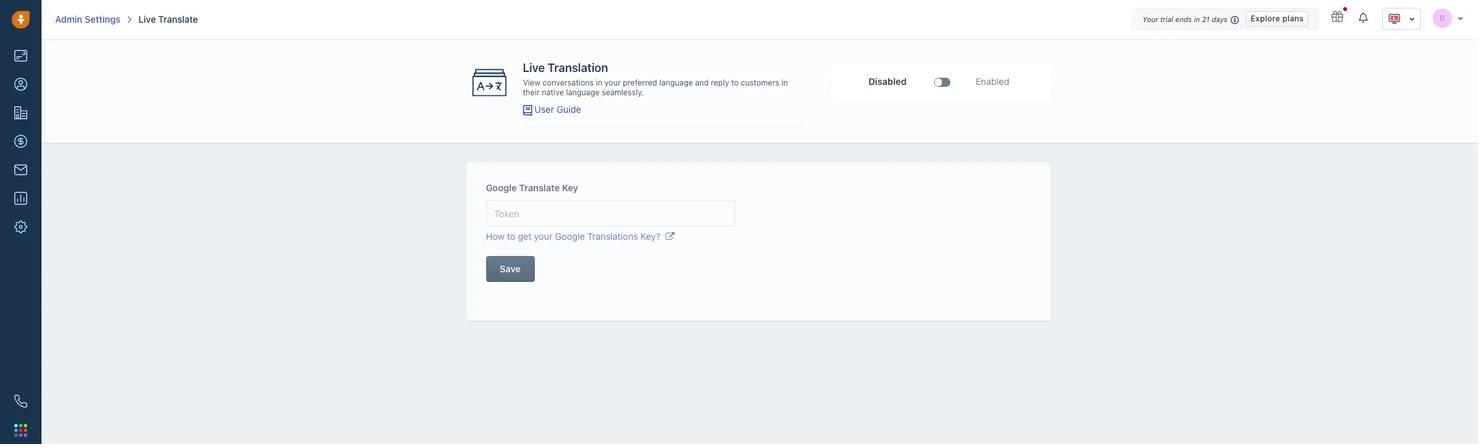 Task type: vqa. For each thing, say whether or not it's contained in the screenshot.
J icon
no



Task type: describe. For each thing, give the bounding box(es) containing it.
phone element
[[8, 388, 34, 414]]

2 ic_arrow_down image from the left
[[1409, 14, 1415, 23]]

ic_info_icon image
[[1231, 14, 1240, 25]]

their
[[523, 88, 540, 98]]

disabled
[[869, 76, 907, 87]]

seamlessly.
[[602, 88, 644, 98]]

user
[[534, 104, 554, 115]]

live for translate
[[139, 14, 156, 25]]

customers
[[741, 78, 779, 87]]

missing translation "unavailable" for locale "en-us" image
[[1388, 12, 1401, 25]]

user guide link
[[534, 104, 581, 115]]

settings
[[85, 14, 120, 25]]

1 ic_arrow_down image from the left
[[1457, 14, 1464, 22]]

preferred
[[623, 78, 657, 87]]

explore plans button
[[1246, 11, 1308, 27]]

explore
[[1251, 13, 1280, 23]]



Task type: locate. For each thing, give the bounding box(es) containing it.
language
[[659, 78, 693, 87], [566, 88, 600, 98]]

in left 21
[[1194, 15, 1200, 23]]

enabled
[[976, 76, 1009, 87]]

1 horizontal spatial ic_arrow_down image
[[1457, 14, 1464, 22]]

language down conversations
[[566, 88, 600, 98]]

and
[[695, 78, 709, 87]]

live translation view conversations in your preferred language and reply to customers in their native language seamlessly.
[[523, 61, 788, 98]]

live translate
[[139, 14, 198, 25]]

21
[[1202, 15, 1210, 23]]

admin settings link
[[55, 13, 120, 26]]

in left your
[[596, 78, 602, 87]]

reply
[[711, 78, 729, 87]]

admin
[[55, 14, 82, 25]]

0 horizontal spatial in
[[596, 78, 602, 87]]

to
[[731, 78, 739, 87]]

phone image
[[14, 395, 27, 408]]

view
[[523, 78, 541, 87]]

conversations
[[543, 78, 594, 87]]

1 horizontal spatial in
[[782, 78, 788, 87]]

1 vertical spatial live
[[523, 61, 545, 75]]

freshworks switcher image
[[14, 424, 27, 437]]

in right customers
[[782, 78, 788, 87]]

trial
[[1160, 15, 1173, 23]]

1 horizontal spatial language
[[659, 78, 693, 87]]

explore plans
[[1251, 13, 1304, 23]]

admin settings
[[55, 14, 120, 25]]

0 horizontal spatial ic_arrow_down image
[[1409, 14, 1415, 23]]

0 vertical spatial live
[[139, 14, 156, 25]]

None checkbox
[[934, 78, 950, 87]]

translate
[[158, 14, 198, 25]]

live left translate
[[139, 14, 156, 25]]

1 vertical spatial language
[[566, 88, 600, 98]]

ends
[[1175, 15, 1192, 23]]

1 horizontal spatial live
[[523, 61, 545, 75]]

language left and
[[659, 78, 693, 87]]

ic_arrow_down image
[[1457, 14, 1464, 22], [1409, 14, 1415, 23]]

live for translation
[[523, 61, 545, 75]]

live
[[139, 14, 156, 25], [523, 61, 545, 75]]

live up view
[[523, 61, 545, 75]]

user guide
[[534, 104, 581, 115]]

your
[[1143, 15, 1158, 23]]

translation
[[548, 61, 608, 75]]

days
[[1212, 15, 1228, 23]]

in
[[1194, 15, 1200, 23], [596, 78, 602, 87], [782, 78, 788, 87]]

0 vertical spatial language
[[659, 78, 693, 87]]

native
[[542, 88, 564, 98]]

your trial ends in 21 days
[[1143, 15, 1228, 23]]

2 horizontal spatial in
[[1194, 15, 1200, 23]]

plans
[[1283, 13, 1304, 23]]

your
[[605, 78, 621, 87]]

0 horizontal spatial live
[[139, 14, 156, 25]]

live inside live translation view conversations in your preferred language and reply to customers in their native language seamlessly.
[[523, 61, 545, 75]]

0 horizontal spatial language
[[566, 88, 600, 98]]

guide
[[557, 104, 581, 115]]

bell regular image
[[1359, 12, 1369, 23]]



